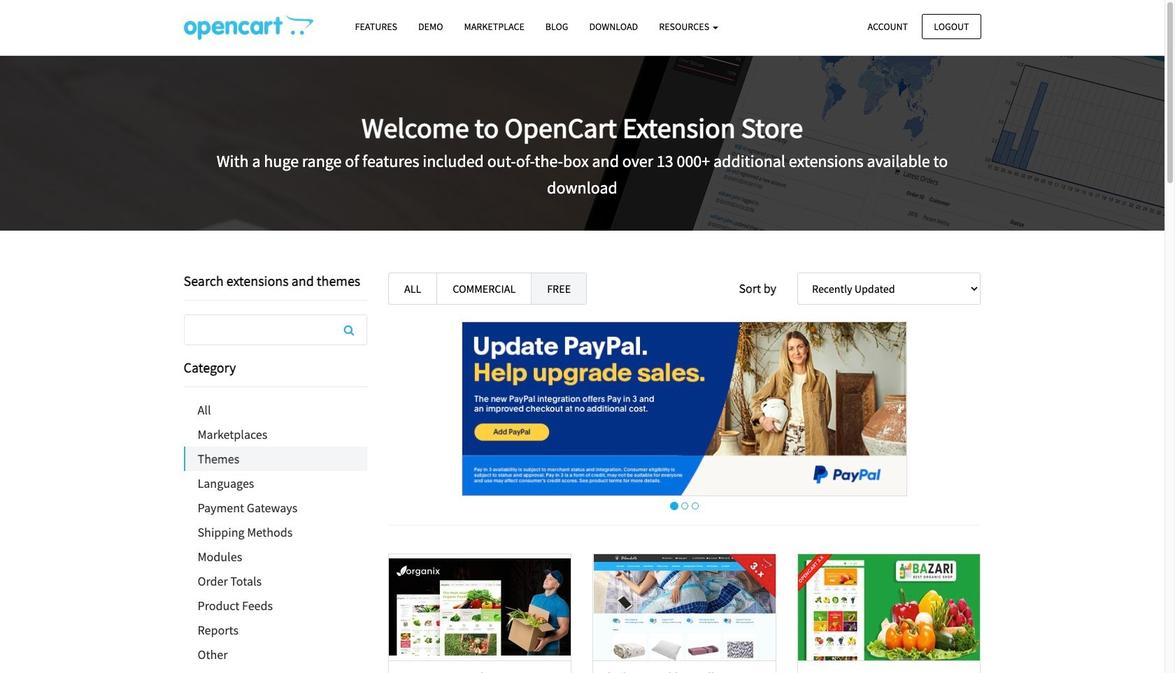 Task type: locate. For each thing, give the bounding box(es) containing it.
None text field
[[184, 316, 367, 345]]

blankets - bedding, pillows, beauty - responsive.. image
[[594, 555, 776, 661]]

search image
[[344, 325, 354, 336]]

opencart themes image
[[184, 15, 313, 40]]

organic mega multi store opencart theme image
[[389, 555, 571, 661]]



Task type: describe. For each thing, give the bounding box(es) containing it.
bazari organic & grocery ecommrce website te.. image
[[799, 555, 981, 661]]

paypal payment gateway image
[[462, 322, 908, 497]]



Task type: vqa. For each thing, say whether or not it's contained in the screenshot.
Opencart Themes Image on the left top
yes



